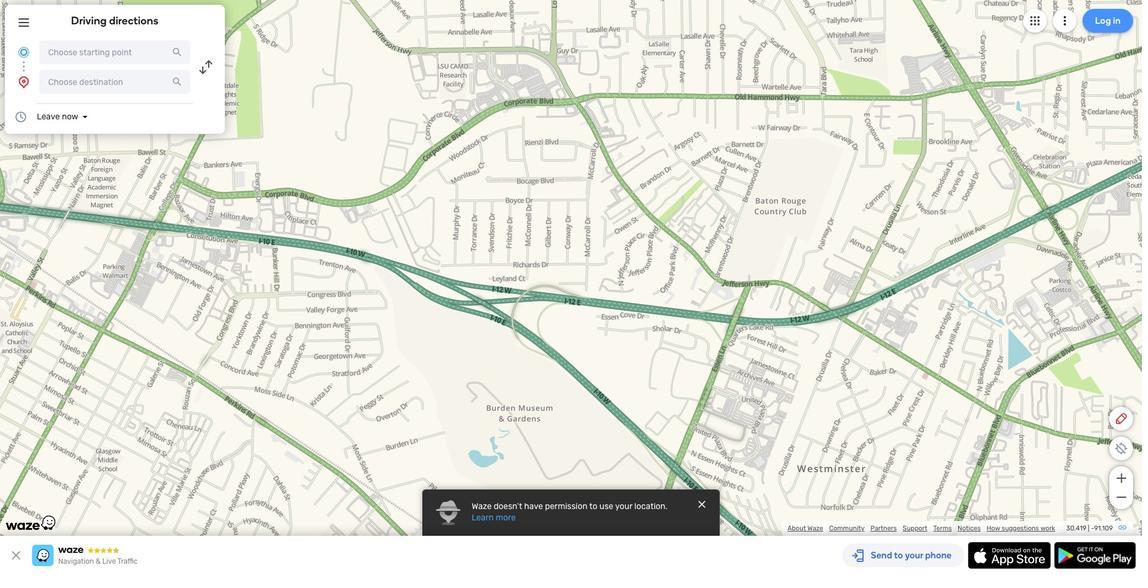 Task type: vqa. For each thing, say whether or not it's contained in the screenshot.
TO
yes



Task type: describe. For each thing, give the bounding box(es) containing it.
your
[[615, 502, 632, 512]]

pencil image
[[1114, 412, 1128, 426]]

location.
[[634, 502, 668, 512]]

live
[[102, 558, 116, 566]]

terms link
[[933, 525, 952, 533]]

about waze link
[[787, 525, 823, 533]]

30.419 | -91.109
[[1066, 525, 1113, 533]]

notices
[[958, 525, 981, 533]]

&
[[96, 558, 101, 566]]

|
[[1088, 525, 1089, 533]]

1 horizontal spatial waze
[[807, 525, 823, 533]]

more
[[496, 513, 516, 523]]

now
[[62, 112, 78, 122]]

permission
[[545, 502, 587, 512]]

navigation
[[58, 558, 94, 566]]

traffic
[[117, 558, 138, 566]]

navigation & live traffic
[[58, 558, 138, 566]]

have
[[524, 502, 543, 512]]

current location image
[[17, 45, 31, 59]]

driving directions
[[71, 14, 158, 27]]

Choose starting point text field
[[39, 40, 190, 64]]

waze inside waze doesn't have permission to use your location. learn more
[[472, 502, 492, 512]]

x image
[[9, 549, 23, 563]]

about waze community partners support terms notices how suggestions work
[[787, 525, 1055, 533]]

to
[[589, 502, 597, 512]]

[missing "en.livemap.styleguide.close" translation] image
[[696, 499, 708, 511]]

partners link
[[870, 525, 897, 533]]

notices link
[[958, 525, 981, 533]]



Task type: locate. For each thing, give the bounding box(es) containing it.
support
[[903, 525, 927, 533]]

0 vertical spatial waze
[[472, 502, 492, 512]]

driving
[[71, 14, 107, 27]]

doesn't
[[494, 502, 522, 512]]

use
[[599, 502, 613, 512]]

leave now
[[37, 112, 78, 122]]

location image
[[17, 75, 31, 89]]

-
[[1091, 525, 1094, 533]]

how suggestions work link
[[987, 525, 1055, 533]]

terms
[[933, 525, 952, 533]]

partners
[[870, 525, 897, 533]]

0 horizontal spatial waze
[[472, 502, 492, 512]]

zoom out image
[[1114, 491, 1129, 505]]

waze doesn't have permission to use your location. learn more
[[472, 502, 668, 523]]

directions
[[109, 14, 158, 27]]

work
[[1040, 525, 1055, 533]]

91.109
[[1094, 525, 1113, 533]]

waze
[[472, 502, 492, 512], [807, 525, 823, 533]]

community
[[829, 525, 865, 533]]

how
[[987, 525, 1000, 533]]

Choose destination text field
[[39, 70, 190, 94]]

learn more link
[[472, 513, 516, 523]]

community link
[[829, 525, 865, 533]]

waze up learn
[[472, 502, 492, 512]]

about
[[787, 525, 806, 533]]

waze right about
[[807, 525, 823, 533]]

leave
[[37, 112, 60, 122]]

30.419
[[1066, 525, 1086, 533]]

zoom in image
[[1114, 472, 1129, 486]]

1 vertical spatial waze
[[807, 525, 823, 533]]

learn
[[472, 513, 494, 523]]

clock image
[[14, 110, 28, 124]]

suggestions
[[1002, 525, 1039, 533]]

link image
[[1118, 523, 1127, 533]]

support link
[[903, 525, 927, 533]]



